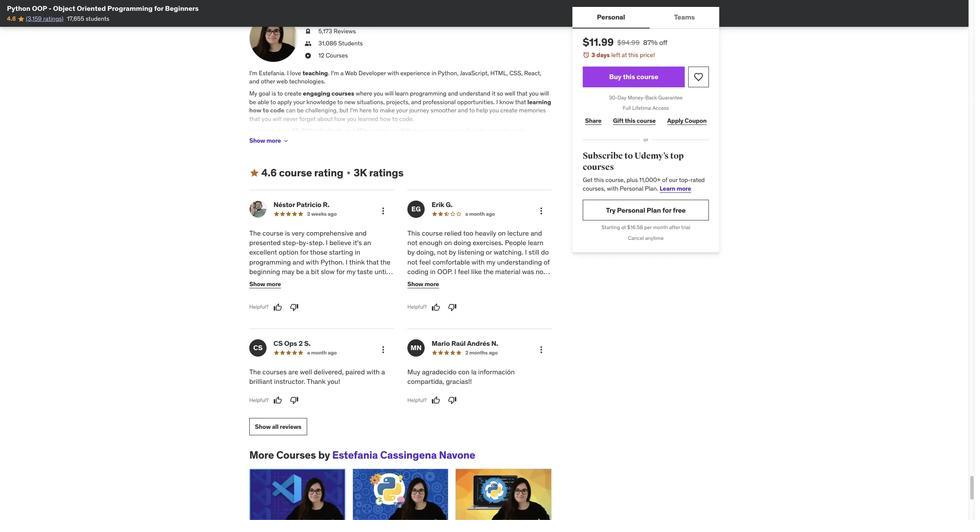 Task type: describe. For each thing, give the bounding box(es) containing it.
xsmall image left single
[[283, 137, 290, 144]]

in inside the course is very comprehensive and presented step-by-step. i believe it's an excellent option for those starting in programming and with python. i think that the beginning may be a bit slow for my taste until it starts with more in-depth content.
[[355, 248, 361, 256]]

top inside subscribe to udemy's top courses
[[671, 150, 684, 161]]

30-day money-back guarantee full lifetime access
[[609, 94, 683, 111]]

more courses by estefania cassingena navone
[[249, 448, 476, 462]]

excellent
[[249, 248, 277, 256]]

not down this at the left of the page
[[408, 238, 418, 247]]

the inside this course relied too heavily on lecture and not enough on doing exercises.  people learn by doing, not by listening or watching.  i still do not feel comfortable with my understanding of coding in oop.  i feel like the material was not worth paying money for.
[[484, 267, 494, 276]]

paired
[[346, 367, 365, 376]]

30,000+
[[292, 127, 316, 135]]

oop
[[32, 4, 47, 13]]

show more button for this course relied too heavily on lecture and not enough on doing exercises.  people learn by doing, not by listening or watching.  i still do not feel comfortable with my understanding of coding in oop.  i feel like the material was not worth paying money for.
[[408, 276, 439, 293]]

by left estefania
[[318, 448, 330, 462]]

and up the questions.
[[345, 127, 355, 135]]

and inside can be challenging, but i'm here to make your journey smoother and to help you create memories that you will never forget about how you learned how to code.
[[458, 106, 468, 114]]

show inside button
[[255, 423, 271, 431]]

months
[[470, 349, 488, 356]]

mark review by cs ops 2 s. as unhelpful image
[[290, 396, 299, 405]]

31,086
[[319, 39, 337, 47]]

show more button down never
[[249, 132, 290, 149]]

mark review by cs ops 2 s. as helpful image
[[273, 396, 282, 405]]

3
[[592, 51, 595, 59]]

goal
[[259, 89, 270, 97]]

3 days left at this price!
[[592, 51, 655, 59]]

doing
[[454, 238, 471, 247]]

i left think
[[346, 258, 348, 266]]

delivered,
[[314, 367, 344, 376]]

with inside the courses are well delivered, paired with a brilliant instructor. thank you!
[[367, 367, 380, 376]]

thank
[[307, 377, 326, 386]]

is inside and my top priority is to support you by answering every single one of your questions. i'm here to help you, so please do not hesitate to ask if you ever have a question during my courses.
[[475, 127, 479, 135]]

1 horizontal spatial will
[[385, 89, 394, 97]]

xsmall image left 3k
[[345, 170, 352, 176]]

not right was
[[536, 267, 546, 276]]

brilliant
[[249, 377, 273, 386]]

is for my goal is to create engaging courses
[[272, 89, 276, 97]]

12 courses
[[319, 51, 348, 59]]

5,173
[[319, 27, 332, 35]]

teams button
[[650, 7, 720, 28]]

xsmall image for 31,086 students
[[305, 39, 312, 48]]

and inside and my top priority is to support you by answering every single one of your questions. i'm here to help you, so please do not hesitate to ask if you ever have a question during my courses.
[[423, 127, 433, 135]]

medium image
[[249, 168, 260, 178]]

how inside the learning how to code
[[249, 106, 262, 114]]

the for the course is very comprehensive and presented step-by-step. i believe it's an excellent option for those starting in programming and with python. i think that the beginning may be a bit slow for my taste until it starts with more in-depth content.
[[249, 228, 261, 237]]

more down top-
[[677, 185, 692, 192]]

programming inside where you will learn programming and understand it so well that you will be able to apply your knowledge to new situations, projects, and professional opportunities. i know that
[[410, 89, 447, 97]]

coupon
[[685, 117, 707, 124]]

this down $94.99
[[629, 51, 639, 59]]

i down comprehensive
[[326, 238, 328, 247]]

to up the code
[[271, 98, 276, 106]]

in inside this course relied too heavily on lecture and not enough on doing exercises.  people learn by doing, not by listening or watching.  i still do not feel comfortable with my understanding of coding in oop.  i feel like the material was not worth paying money for.
[[430, 267, 436, 276]]

forget
[[299, 115, 316, 123]]

0 vertical spatial have
[[278, 127, 291, 135]]

for.
[[472, 277, 481, 286]]

0 horizontal spatial feel
[[419, 258, 431, 266]]

get this course, plus 11,000+ of our top-rated courses, with personal plan.
[[583, 176, 705, 192]]

apply coupon
[[668, 117, 707, 124]]

never
[[283, 115, 298, 123]]

full
[[623, 105, 631, 111]]

learning how to code
[[249, 98, 551, 114]]

questions.
[[344, 135, 371, 143]]

i inside where you will learn programming and understand it so well that you will be able to apply your knowledge to new situations, projects, and professional opportunities. i know that
[[497, 98, 498, 106]]

mario raúl andrés n.
[[432, 339, 498, 347]]

and inside this course relied too heavily on lecture and not enough on doing exercises.  people learn by doing, not by listening or watching.  i still do not feel comfortable with my understanding of coding in oop.  i feel like the material was not worth paying money for.
[[531, 228, 542, 237]]

plan.
[[645, 185, 659, 192]]

doing,
[[417, 248, 436, 256]]

to up but
[[337, 98, 343, 106]]

you up the learning
[[529, 89, 539, 97]]

be inside the course is very comprehensive and presented step-by-step. i believe it's an excellent option for those starting in programming and with python. i think that the beginning may be a bit slow for my taste until it starts with more in-depth content.
[[296, 267, 304, 276]]

your inside and my top priority is to support you by answering every single one of your questions. i'm here to help you, so please do not hesitate to ask if you ever have a question during my courses.
[[331, 135, 342, 143]]

with down the may on the bottom of page
[[275, 277, 288, 286]]

those
[[310, 248, 328, 256]]

a up too
[[466, 210, 468, 217]]

is for the course is very comprehensive and presented step-by-step. i believe it's an excellent option for those starting in programming and with python. i think that the beginning may be a bit slow for my taste until it starts with more in-depth content.
[[285, 228, 290, 237]]

are
[[289, 367, 298, 376]]

a down s. in the bottom left of the page
[[307, 349, 310, 356]]

month for a
[[311, 349, 327, 356]]

depth
[[316, 277, 334, 286]]

after
[[670, 224, 681, 231]]

con
[[458, 367, 470, 376]]

cancel
[[628, 235, 644, 241]]

money
[[449, 277, 470, 286]]

more down 'oop.' at the bottom left
[[425, 280, 439, 288]]

to up hesitate
[[481, 127, 486, 135]]

code.
[[399, 115, 414, 123]]

so inside and my top priority is to support you by answering every single one of your questions. i'm here to help you, so please do not hesitate to ask if you ever have a question during my courses.
[[429, 135, 435, 143]]

so inside where you will learn programming and understand it so well that you will be able to apply your knowledge to new situations, projects, and professional opportunities. i know that
[[497, 89, 504, 97]]

and down option
[[293, 258, 304, 266]]

rated
[[691, 176, 705, 184]]

3k
[[354, 166, 367, 179]]

helpful? for the mark review by erik g. as helpful image
[[408, 304, 427, 310]]

and up it's
[[355, 228, 367, 237]]

i left love
[[287, 69, 289, 77]]

priority
[[454, 127, 473, 135]]

course inside button
[[637, 72, 659, 81]]

here inside can be challenging, but i'm here to make your journey smoother and to help you create memories that you will never forget about how you learned how to code.
[[360, 106, 372, 114]]

create inside can be challenging, but i'm here to make your journey smoother and to help you create memories that you will never forget about how you learned how to code.
[[501, 106, 518, 114]]

access
[[653, 105, 669, 111]]

course for the course is very comprehensive and presented step-by-step. i believe it's an excellent option for those starting in programming and with python. i think that the beginning may be a bit slow for my taste until it starts with more in-depth content.
[[263, 228, 283, 237]]

lecture
[[508, 228, 529, 237]]

that inside the course is very comprehensive and presented step-by-step. i believe it's an excellent option for those starting in programming and with python. i think that the beginning may be a bit slow for my taste until it starts with more in-depth content.
[[367, 258, 379, 266]]

more inside the course is very comprehensive and presented step-by-step. i believe it's an excellent option for those starting in programming and with python. i think that the beginning may be a bit slow for my taste until it starts with more in-depth content.
[[289, 277, 305, 286]]

reviews
[[334, 27, 356, 35]]

course for 4.6 course rating
[[279, 166, 312, 179]]

additional actions for review by cs ops 2 s. image
[[378, 344, 389, 355]]

you down but
[[347, 115, 357, 123]]

you up situations,
[[374, 89, 384, 97]]

gift this course
[[613, 117, 656, 124]]

like
[[471, 267, 482, 276]]

0 vertical spatial students
[[86, 15, 109, 23]]

learning
[[528, 98, 551, 106]]

2 for the
[[307, 210, 310, 217]]

4.6 for 4.6
[[7, 15, 16, 23]]

additional actions for review by mario raúl andrés n. image
[[536, 344, 547, 355]]

this for gift
[[625, 117, 636, 124]]

my down one
[[312, 144, 320, 152]]

have inside and my top priority is to support you by answering every single one of your questions. i'm here to help you, so please do not hesitate to ask if you ever have a question during my courses.
[[249, 144, 262, 152]]

show more for this course relied too heavily on lecture and not enough on doing exercises.  people learn by doing, not by listening or watching.  i still do not feel comfortable with my understanding of coding in oop.  i feel like the material was not worth paying money for.
[[408, 280, 439, 288]]

html,
[[491, 69, 508, 77]]

the course is very comprehensive and presented step-by-step. i believe it's an excellent option for those starting in programming and with python. i think that the beginning may be a bit slow for my taste until it starts with more in-depth content.
[[249, 228, 391, 286]]

you down "opportunities."
[[490, 106, 499, 114]]

will inside can be challenging, but i'm here to make your journey smoother and to help you create memories that you will never forget about how you learned how to code.
[[273, 115, 282, 123]]

weeks
[[311, 210, 327, 217]]

courses.
[[322, 144, 344, 152]]

course down the lifetime
[[637, 117, 656, 124]]

of inside get this course, plus 11,000+ of our top-rated courses, with personal plan.
[[663, 176, 668, 184]]

option
[[279, 248, 299, 256]]

not up comfortable at the left of page
[[437, 248, 448, 256]]

(3,159
[[26, 15, 42, 23]]

alarm image
[[583, 51, 590, 58]]

that right know
[[515, 98, 526, 106]]

i right 'oop.' at the bottom left
[[455, 267, 456, 276]]

the inside the course is very comprehensive and presented step-by-step. i believe it's an excellent option for those starting in programming and with python. i think that the beginning may be a bit slow for my taste until it starts with more in-depth content.
[[381, 258, 391, 266]]

apply coupon button
[[665, 112, 709, 129]]

1 vertical spatial students
[[318, 127, 343, 135]]

xsmall image for 12 courses
[[305, 51, 312, 60]]

by up comfortable at the left of page
[[449, 248, 456, 256]]

1 horizontal spatial how
[[334, 115, 346, 123]]

get
[[583, 176, 593, 184]]

per
[[645, 224, 652, 231]]

hesitate
[[474, 135, 496, 143]]

néstor
[[274, 200, 295, 209]]

to inside the learning how to code
[[263, 106, 269, 114]]

it's
[[353, 238, 362, 247]]

understanding
[[497, 258, 542, 266]]

show all reviews
[[255, 423, 302, 431]]

0 horizontal spatial create
[[285, 89, 302, 97]]

i left still
[[525, 248, 527, 256]]

$11.99 $94.99 87% off
[[583, 35, 668, 49]]

you,
[[416, 135, 427, 143]]

the for the courses are well delivered, paired with a brilliant instructor. thank you!
[[249, 367, 261, 376]]

starting
[[329, 248, 353, 256]]

2 horizontal spatial on
[[498, 228, 506, 237]]

rating
[[314, 166, 343, 179]]

beginners
[[165, 4, 199, 13]]

more down beginning
[[267, 280, 281, 288]]

1 horizontal spatial or
[[644, 136, 649, 143]]

my
[[249, 89, 257, 97]]

ago for heavily
[[486, 210, 495, 217]]

an
[[364, 238, 371, 247]]

personal inside try personal plan for free link
[[617, 206, 646, 214]]

programming inside the course is very comprehensive and presented step-by-step. i believe it's an excellent option for those starting in programming and with python. i think that the beginning may be a bit slow for my taste until it starts with more in-depth content.
[[249, 258, 291, 266]]

at inside starting at $16.58 per month after trial cancel anytime
[[622, 224, 626, 231]]

that up the learning
[[517, 89, 528, 97]]

mark review by mario raúl andrés n. as unhelpful image
[[448, 396, 457, 405]]

more down currently
[[267, 137, 281, 145]]

to down 'udemy'
[[396, 135, 401, 143]]

my inside the course is very comprehensive and presented step-by-step. i believe it's an excellent option for those starting in programming and with python. i think that the beginning may be a bit slow for my taste until it starts with more in-depth content.
[[347, 267, 356, 276]]

by left doing,
[[408, 248, 415, 256]]

react,
[[524, 69, 542, 77]]

to down situations,
[[373, 106, 379, 114]]

apply
[[278, 98, 292, 106]]

1 vertical spatial 2
[[299, 339, 303, 347]]

to up "apply"
[[278, 89, 283, 97]]

that inside can be challenging, but i'm here to make your journey smoother and to help you create memories that you will never forget about how you learned how to code.
[[249, 115, 260, 123]]

learn more
[[660, 185, 692, 192]]

know
[[500, 98, 514, 106]]

learn inside this course relied too heavily on lecture and not enough on doing exercises.  people learn by doing, not by listening or watching.  i still do not feel comfortable with my understanding of coding in oop.  i feel like the material was not worth paying money for.
[[528, 238, 544, 247]]

of inside and my top priority is to support you by answering every single one of your questions. i'm here to help you, so please do not hesitate to ask if you ever have a question during my courses.
[[324, 135, 329, 143]]

teaching
[[303, 69, 328, 77]]

and my top priority is to support you by answering every single one of your questions. i'm here to help you, so please do not hesitate to ask if you ever have a question during my courses.
[[249, 127, 543, 152]]

new
[[344, 98, 356, 106]]

courses down learned
[[368, 127, 391, 135]]



Task type: vqa. For each thing, say whether or not it's contained in the screenshot.
'Other topics of interest'
no



Task type: locate. For each thing, give the bounding box(es) containing it.
1 vertical spatial in
[[355, 248, 361, 256]]

0 vertical spatial on
[[392, 127, 400, 135]]

tab list containing personal
[[573, 7, 720, 29]]

0 vertical spatial create
[[285, 89, 302, 97]]

comfortable
[[433, 258, 470, 266]]

anytime
[[646, 235, 664, 241]]

try personal plan for free
[[606, 206, 686, 214]]

so up know
[[497, 89, 504, 97]]

able
[[258, 98, 269, 106]]

0 horizontal spatial will
[[273, 115, 282, 123]]

a inside the . i'm a web developer with experience in python, javascript, html, css, react, and other web technologies.
[[341, 69, 344, 77]]

1 horizontal spatial learn
[[528, 238, 544, 247]]

the up 'brilliant'
[[249, 367, 261, 376]]

and down "opportunities."
[[458, 106, 468, 114]]

and up 'my'
[[249, 78, 260, 85]]

is
[[272, 89, 276, 97], [475, 127, 479, 135], [285, 228, 290, 237]]

this
[[408, 228, 420, 237]]

helpful? for "mark review by mario raúl andrés n. as helpful" icon
[[408, 397, 427, 403]]

xsmall image
[[305, 27, 312, 36], [305, 39, 312, 48], [305, 51, 312, 60], [283, 137, 290, 144], [345, 170, 352, 176]]

with inside get this course, plus 11,000+ of our top-rated courses, with personal plan.
[[607, 185, 619, 192]]

a inside and my top priority is to support you by answering every single one of your questions. i'm here to help you, so please do not hesitate to ask if you ever have a question during my courses.
[[264, 144, 267, 152]]

courses down reviews
[[276, 448, 316, 462]]

0 horizontal spatial 4.6
[[7, 15, 16, 23]]

python,
[[438, 69, 459, 77]]

1 horizontal spatial do
[[541, 248, 549, 256]]

0 vertical spatial programming
[[410, 89, 447, 97]]

believe
[[330, 238, 352, 247]]

0 vertical spatial a month ago
[[466, 210, 495, 217]]

with up like
[[472, 258, 485, 266]]

plan
[[647, 206, 661, 214]]

be right the may on the bottom of page
[[296, 267, 304, 276]]

journey
[[409, 106, 429, 114]]

. i'm a web developer with experience in python, javascript, html, css, react, and other web technologies.
[[249, 69, 542, 85]]

more down the may on the bottom of page
[[289, 277, 305, 286]]

bit
[[311, 267, 319, 276]]

compartida,
[[408, 377, 444, 386]]

show more down beginning
[[249, 280, 281, 288]]

helpful? for mark review by cs ops 2 s. as helpful image
[[249, 397, 269, 403]]

1 vertical spatial be
[[297, 106, 304, 114]]

create up "apply"
[[285, 89, 302, 97]]

1 vertical spatial or
[[486, 248, 492, 256]]

0 horizontal spatial so
[[429, 135, 435, 143]]

0 vertical spatial feel
[[419, 258, 431, 266]]

show
[[249, 137, 265, 145], [249, 280, 265, 288], [408, 280, 424, 288], [255, 423, 271, 431]]

a month ago for heavily
[[466, 210, 495, 217]]

i'm left estefania.
[[249, 69, 257, 77]]

do inside this course relied too heavily on lecture and not enough on doing exercises.  people learn by doing, not by listening or watching.  i still do not feel comfortable with my understanding of coding in oop.  i feel like the material was not worth paying money for.
[[541, 248, 549, 256]]

help inside and my top priority is to support you by answering every single one of your questions. i'm here to help you, so please do not hesitate to ask if you ever have a question during my courses.
[[403, 135, 415, 143]]

ago down the n.
[[489, 349, 498, 356]]

until
[[375, 267, 388, 276]]

3k ratings
[[354, 166, 404, 179]]

xsmall image left 5,173 in the top left of the page
[[305, 27, 312, 36]]

17,655 students
[[67, 15, 109, 23]]

your down my goal is to create engaging courses
[[294, 98, 305, 106]]

top up our on the top right of page
[[671, 150, 684, 161]]

show more down coding
[[408, 280, 439, 288]]

well right are
[[300, 367, 312, 376]]

css,
[[510, 69, 523, 77]]

show more button
[[249, 132, 290, 149], [249, 276, 281, 293], [408, 276, 439, 293]]

your inside where you will learn programming and understand it so well that you will be able to apply your knowledge to new situations, projects, and professional opportunities. i know that
[[294, 98, 305, 106]]

1 horizontal spatial courses
[[326, 51, 348, 59]]

to down "opportunities."
[[470, 106, 475, 114]]

and up professional
[[448, 89, 458, 97]]

not down "priority"
[[464, 135, 473, 143]]

question
[[268, 144, 292, 152]]

0 vertical spatial here
[[360, 106, 372, 114]]

show more down currently
[[249, 137, 281, 145]]

month up anytime
[[653, 224, 668, 231]]

ago down r.
[[328, 210, 337, 217]]

0 vertical spatial your
[[294, 98, 305, 106]]

1 horizontal spatial on
[[444, 238, 452, 247]]

$16.58
[[628, 224, 643, 231]]

apply
[[668, 117, 684, 124]]

not inside and my top priority is to support you by answering every single one of your questions. i'm here to help you, so please do not hesitate to ask if you ever have a question during my courses.
[[464, 135, 473, 143]]

1 vertical spatial top
[[671, 150, 684, 161]]

0 vertical spatial or
[[644, 136, 649, 143]]

2 down patricio
[[307, 210, 310, 217]]

1 vertical spatial a month ago
[[307, 349, 337, 356]]

i'm right the questions.
[[373, 135, 381, 143]]

paying
[[427, 277, 448, 286]]

show down currently
[[249, 137, 265, 145]]

1 vertical spatial personal
[[620, 185, 644, 192]]

for left beginners
[[154, 4, 164, 13]]

2 vertical spatial 2
[[466, 349, 469, 356]]

and up journey
[[411, 98, 421, 106]]

not up coding
[[408, 258, 418, 266]]

i'm inside and my top priority is to support you by answering every single one of your questions. i'm here to help you, so please do not hesitate to ask if you ever have a question during my courses.
[[373, 135, 381, 143]]

show down beginning
[[249, 280, 265, 288]]

1 horizontal spatial here
[[382, 135, 395, 143]]

4.6 for 4.6 course rating
[[262, 166, 277, 179]]

a month ago for delivered,
[[307, 349, 337, 356]]

the inside the course is very comprehensive and presented step-by-step. i believe it's an excellent option for those starting in programming and with python. i think that the beginning may be a bit slow for my taste until it starts with more in-depth content.
[[249, 228, 261, 237]]

ago for delivered,
[[328, 349, 337, 356]]

2 vertical spatial be
[[296, 267, 304, 276]]

show down coding
[[408, 280, 424, 288]]

can
[[286, 106, 296, 114]]

is inside the course is very comprehensive and presented step-by-step. i believe it's an excellent option for those starting in programming and with python. i think that the beginning may be a bit slow for my taste until it starts with more in-depth content.
[[285, 228, 290, 237]]

2 horizontal spatial your
[[396, 106, 408, 114]]

javascript,
[[460, 69, 489, 77]]

course inside this course relied too heavily on lecture and not enough on doing exercises.  people learn by doing, not by listening or watching.  i still do not feel comfortable with my understanding of coding in oop.  i feel like the material was not worth paying money for.
[[422, 228, 443, 237]]

be right can on the left
[[297, 106, 304, 114]]

ago for información
[[489, 349, 498, 356]]

the inside the courses are well delivered, paired with a brilliant instructor. thank you!
[[249, 367, 261, 376]]

1 horizontal spatial create
[[501, 106, 518, 114]]

(3,159 ratings)
[[26, 15, 64, 23]]

1 horizontal spatial it
[[492, 89, 496, 97]]

1 vertical spatial here
[[382, 135, 395, 143]]

a left web
[[341, 69, 344, 77]]

worth
[[408, 277, 425, 286]]

courses for more
[[276, 448, 316, 462]]

30-
[[609, 94, 618, 101]]

i'm inside can be challenging, but i'm here to make your journey smoother and to help you create memories that you will never forget about how you learned how to code.
[[350, 106, 358, 114]]

this inside get this course, plus 11,000+ of our top-rated courses, with personal plan.
[[594, 176, 604, 184]]

will up projects,
[[385, 89, 394, 97]]

here inside and my top priority is to support you by answering every single one of your questions. i'm here to help you, so please do not hesitate to ask if you ever have a question during my courses.
[[382, 135, 395, 143]]

0 horizontal spatial how
[[249, 106, 262, 114]]

wishlist image
[[694, 72, 704, 82]]

month inside starting at $16.58 per month after trial cancel anytime
[[653, 224, 668, 231]]

do right still
[[541, 248, 549, 256]]

5,173 reviews
[[319, 27, 356, 35]]

a inside the courses are well delivered, paired with a brilliant instructor. thank you!
[[382, 367, 385, 376]]

programming up professional
[[410, 89, 447, 97]]

python oop - object oriented programming for beginners
[[7, 4, 199, 13]]

programming up beginning
[[249, 258, 291, 266]]

top-
[[679, 176, 691, 184]]

0 vertical spatial the
[[249, 228, 261, 237]]

1 horizontal spatial month
[[469, 210, 485, 217]]

show more button for the course is very comprehensive and presented step-by-step. i believe it's an excellent option for those starting in programming and with python. i think that the beginning may be a bit slow for my taste until it starts with more in-depth content.
[[249, 276, 281, 293]]

estefania cassingena navone image
[[249, 14, 298, 62]]

to
[[278, 89, 283, 97], [271, 98, 276, 106], [337, 98, 343, 106], [263, 106, 269, 114], [373, 106, 379, 114], [470, 106, 475, 114], [392, 115, 398, 123], [481, 127, 486, 135], [396, 135, 401, 143], [498, 135, 503, 143], [625, 150, 633, 161]]

object
[[53, 4, 75, 13]]

at
[[622, 51, 627, 59], [622, 224, 626, 231]]

helpful? left the mark review by erik g. as helpful image
[[408, 304, 427, 310]]

you right if
[[520, 135, 530, 143]]

0 vertical spatial it
[[492, 89, 496, 97]]

1 vertical spatial courses
[[276, 448, 316, 462]]

step.
[[309, 238, 324, 247]]

it right understand
[[492, 89, 496, 97]]

2 the from the top
[[249, 367, 261, 376]]

help down "opportunities."
[[477, 106, 488, 114]]

will up the learning
[[540, 89, 549, 97]]

2 horizontal spatial how
[[380, 115, 391, 123]]

mark review by néstor patricio r. as unhelpful image
[[290, 303, 299, 311]]

for up "content."
[[337, 267, 345, 276]]

2 horizontal spatial 2
[[466, 349, 469, 356]]

0 vertical spatial the
[[381, 258, 391, 266]]

starts
[[255, 277, 273, 286]]

0 horizontal spatial cs
[[253, 343, 263, 352]]

xsmall image for 5,173 reviews
[[305, 27, 312, 36]]

listening
[[458, 248, 484, 256]]

0 horizontal spatial have
[[249, 144, 262, 152]]

it inside where you will learn programming and understand it so well that you will be able to apply your knowledge to new situations, projects, and professional opportunities. i know that
[[492, 89, 496, 97]]

1 the from the top
[[249, 228, 261, 237]]

1 vertical spatial learn
[[528, 238, 544, 247]]

1 vertical spatial well
[[300, 367, 312, 376]]

courses up 'new'
[[332, 89, 354, 97]]

1 horizontal spatial well
[[505, 89, 516, 97]]

2 horizontal spatial is
[[475, 127, 479, 135]]

i'm estefania. i love teaching
[[249, 69, 328, 77]]

to left udemy's
[[625, 150, 633, 161]]

presented
[[249, 238, 281, 247]]

this right gift
[[625, 117, 636, 124]]

1 vertical spatial at
[[622, 224, 626, 231]]

courses inside subscribe to udemy's top courses
[[583, 162, 614, 172]]

helpful? for mark review by néstor patricio r. as helpful icon on the left bottom of the page
[[249, 304, 269, 310]]

you up currently
[[262, 115, 271, 123]]

1 vertical spatial on
[[498, 228, 506, 237]]

.
[[328, 69, 330, 77]]

1 horizontal spatial have
[[278, 127, 291, 135]]

top up please
[[444, 127, 453, 135]]

in inside the . i'm a web developer with experience in python, javascript, html, css, react, and other web technologies.
[[432, 69, 437, 77]]

0 vertical spatial do
[[456, 135, 462, 143]]

do inside and my top priority is to support you by answering every single one of your questions. i'm here to help you, so please do not hesitate to ask if you ever have a question during my courses.
[[456, 135, 462, 143]]

1 vertical spatial feel
[[458, 267, 470, 276]]

mark review by néstor patricio r. as helpful image
[[273, 303, 282, 311]]

will down the code
[[273, 115, 282, 123]]

0 horizontal spatial programming
[[249, 258, 291, 266]]

my up please
[[434, 127, 442, 135]]

may
[[282, 267, 295, 276]]

ratings
[[369, 166, 404, 179]]

2 vertical spatial in
[[430, 267, 436, 276]]

1 horizontal spatial 4.6
[[262, 166, 277, 179]]

it inside the course is very comprehensive and presented step-by-step. i believe it's an excellent option for those starting in programming and with python. i think that the beginning may be a bit slow for my taste until it starts with more in-depth content.
[[249, 277, 254, 286]]

0 horizontal spatial students
[[86, 15, 109, 23]]

this inside buy this course button
[[623, 72, 635, 81]]

the courses are well delivered, paired with a brilliant instructor. thank you!
[[249, 367, 385, 386]]

1 horizontal spatial students
[[318, 127, 343, 135]]

for inside try personal plan for free link
[[663, 206, 672, 214]]

4.6 right medium image
[[262, 166, 277, 179]]

course inside the course is very comprehensive and presented step-by-step. i believe it's an excellent option for those starting in programming and with python. i think that the beginning may be a bit slow for my taste until it starts with more in-depth content.
[[263, 228, 283, 237]]

0 horizontal spatial here
[[360, 106, 372, 114]]

to down support
[[498, 135, 503, 143]]

2 left s. in the bottom left of the page
[[299, 339, 303, 347]]

top inside and my top priority is to support you by answering every single one of your questions. i'm here to help you, so please do not hesitate to ask if you ever have a question during my courses.
[[444, 127, 453, 135]]

course for this course relied too heavily on lecture and not enough on doing exercises.  people learn by doing, not by listening or watching.  i still do not feel comfortable with my understanding of coding in oop.  i feel like the material was not worth paying money for.
[[422, 228, 443, 237]]

1 vertical spatial it
[[249, 277, 254, 286]]

this for buy
[[623, 72, 635, 81]]

in
[[432, 69, 437, 77], [355, 248, 361, 256], [430, 267, 436, 276]]

help inside can be challenging, but i'm here to make your journey smoother and to help you create memories that you will never forget about how you learned how to code.
[[477, 106, 488, 114]]

with up the bit
[[306, 258, 319, 266]]

2 for muy
[[466, 349, 469, 356]]

comprehensive
[[306, 228, 354, 237]]

0 vertical spatial well
[[505, 89, 516, 97]]

1 horizontal spatial programming
[[410, 89, 447, 97]]

to down make
[[392, 115, 398, 123]]

helpful? left mark review by cs ops 2 s. as helpful image
[[249, 397, 269, 403]]

courses for 12
[[326, 51, 348, 59]]

n.
[[492, 339, 498, 347]]

estefania cassingena navone link
[[332, 448, 476, 462]]

personal inside get this course, plus 11,000+ of our top-rated courses, with personal plan.
[[620, 185, 644, 192]]

cs for cs ops 2 s.
[[274, 339, 283, 347]]

learn more link
[[660, 185, 692, 192]]

0 horizontal spatial on
[[392, 127, 400, 135]]

2 vertical spatial on
[[444, 238, 452, 247]]

in down it's
[[355, 248, 361, 256]]

ago up delivered,
[[328, 349, 337, 356]]

2 vertical spatial month
[[311, 349, 327, 356]]

here down can be challenging, but i'm here to make your journey smoother and to help you create memories that you will never forget about how you learned how to code. on the top
[[382, 135, 395, 143]]

to inside subscribe to udemy's top courses
[[625, 150, 633, 161]]

how down but
[[334, 115, 346, 123]]

0 horizontal spatial top
[[444, 127, 453, 135]]

at left $16.58
[[622, 224, 626, 231]]

on left 'udemy'
[[392, 127, 400, 135]]

1 vertical spatial your
[[396, 106, 408, 114]]

1 vertical spatial do
[[541, 248, 549, 256]]

0 horizontal spatial of
[[324, 135, 329, 143]]

this for get
[[594, 176, 604, 184]]

course up presented
[[263, 228, 283, 237]]

lifetime
[[633, 105, 652, 111]]

with inside this course relied too heavily on lecture and not enough on doing exercises.  people learn by doing, not by listening or watching.  i still do not feel comfortable with my understanding of coding in oop.  i feel like the material was not worth paying money for.
[[472, 258, 485, 266]]

0 horizontal spatial the
[[381, 258, 391, 266]]

1 vertical spatial 4.6
[[262, 166, 277, 179]]

by inside and my top priority is to support you by answering every single one of your questions. i'm here to help you, so please do not hesitate to ask if you ever have a question during my courses.
[[521, 127, 527, 135]]

1 vertical spatial so
[[429, 135, 435, 143]]

0 vertical spatial of
[[324, 135, 329, 143]]

estefania
[[332, 448, 378, 462]]

technologies.
[[289, 78, 326, 85]]

0 vertical spatial learn
[[395, 89, 409, 97]]

projects,
[[386, 98, 410, 106]]

2 horizontal spatial will
[[540, 89, 549, 97]]

1 vertical spatial have
[[249, 144, 262, 152]]

mark review by mario raúl andrés n. as helpful image
[[432, 396, 440, 405]]

be inside can be challenging, but i'm here to make your journey smoother and to help you create memories that you will never forget about how you learned how to code.
[[297, 106, 304, 114]]

0 vertical spatial be
[[249, 98, 256, 106]]

by
[[521, 127, 527, 135], [408, 248, 415, 256], [449, 248, 456, 256], [318, 448, 330, 462]]

have up every
[[278, 127, 291, 135]]

17,655
[[67, 15, 84, 23]]

that up currently
[[249, 115, 260, 123]]

your inside can be challenging, but i'm here to make your journey smoother and to help you create memories that you will never forget about how you learned how to code.
[[396, 106, 408, 114]]

i'm inside the . i'm a web developer with experience in python, javascript, html, css, react, and other web technologies.
[[331, 69, 339, 77]]

4.6 course rating
[[262, 166, 343, 179]]

raúl
[[452, 339, 466, 347]]

coding
[[408, 267, 429, 276]]

0 horizontal spatial or
[[486, 248, 492, 256]]

a left the bit
[[306, 267, 309, 276]]

learn inside where you will learn programming and understand it so well that you will be able to apply your knowledge to new situations, projects, and professional opportunities. i know that
[[395, 89, 409, 97]]

share button
[[583, 112, 604, 129]]

2 vertical spatial personal
[[617, 206, 646, 214]]

ago for comprehensive
[[328, 210, 337, 217]]

personal inside "personal" button
[[597, 13, 625, 21]]

well inside where you will learn programming and understand it so well that you will be able to apply your knowledge to new situations, projects, and professional opportunities. i know that
[[505, 89, 516, 97]]

1 vertical spatial the
[[484, 267, 494, 276]]

feel down doing,
[[419, 258, 431, 266]]

and inside the . i'm a web developer with experience in python, javascript, html, css, react, and other web technologies.
[[249, 78, 260, 85]]

2 horizontal spatial of
[[663, 176, 668, 184]]

udemy's
[[635, 150, 669, 161]]

well up know
[[505, 89, 516, 97]]

a inside the course is very comprehensive and presented step-by-step. i believe it's an excellent option for those starting in programming and with python. i think that the beginning may be a bit slow for my taste until it starts with more in-depth content.
[[306, 267, 309, 276]]

support
[[488, 127, 509, 135]]

xsmall image left 12
[[305, 51, 312, 60]]

have down answering
[[249, 144, 262, 152]]

gift this course link
[[611, 112, 658, 129]]

understand
[[460, 89, 491, 97]]

courses inside the courses are well delivered, paired with a brilliant instructor. thank you!
[[263, 367, 287, 376]]

month for and
[[469, 210, 485, 217]]

mark review by erik g. as unhelpful image
[[448, 303, 457, 311]]

0 vertical spatial so
[[497, 89, 504, 97]]

enough
[[419, 238, 443, 247]]

2 vertical spatial of
[[544, 258, 550, 266]]

taste
[[357, 267, 373, 276]]

navone
[[439, 448, 476, 462]]

you up if
[[510, 127, 520, 135]]

courses down 31,086 students
[[326, 51, 348, 59]]

and
[[249, 78, 260, 85], [448, 89, 458, 97], [411, 98, 421, 106], [458, 106, 468, 114], [345, 127, 355, 135], [423, 127, 433, 135], [355, 228, 367, 237], [531, 228, 542, 237], [293, 258, 304, 266]]

2 down mario raúl andrés n.
[[466, 349, 469, 356]]

1 horizontal spatial a month ago
[[466, 210, 495, 217]]

beginning
[[249, 267, 280, 276]]

web
[[345, 69, 357, 77]]

watching.
[[494, 248, 524, 256]]

is up step-
[[285, 228, 290, 237]]

cs for cs
[[253, 343, 263, 352]]

1 horizontal spatial cs
[[274, 339, 283, 347]]

and right lecture
[[531, 228, 542, 237]]

programming
[[410, 89, 447, 97], [249, 258, 291, 266]]

with inside the . i'm a web developer with experience in python, javascript, html, css, react, and other web technologies.
[[388, 69, 399, 77]]

0 vertical spatial personal
[[597, 13, 625, 21]]

1 horizontal spatial the
[[484, 267, 494, 276]]

for down by-
[[300, 248, 309, 256]]

-
[[49, 4, 52, 13]]

knowledge
[[307, 98, 336, 106]]

1 horizontal spatial help
[[477, 106, 488, 114]]

tab list
[[573, 7, 720, 29]]

1 vertical spatial the
[[249, 367, 261, 376]]

1 vertical spatial is
[[475, 127, 479, 135]]

show more for the course is very comprehensive and presented step-by-step. i believe it's an excellent option for those starting in programming and with python. i think that the beginning may be a bit slow for my taste until it starts with more in-depth content.
[[249, 280, 281, 288]]

do down "priority"
[[456, 135, 462, 143]]

starting at $16.58 per month after trial cancel anytime
[[602, 224, 691, 241]]

course up enough
[[422, 228, 443, 237]]

be inside where you will learn programming and understand it so well that you will be able to apply your knowledge to new situations, projects, and professional opportunities. i know that
[[249, 98, 256, 106]]

experience
[[401, 69, 430, 77]]

single
[[295, 135, 311, 143]]

0 horizontal spatial a month ago
[[307, 349, 337, 356]]

this inside gift this course link
[[625, 117, 636, 124]]

of inside this course relied too heavily on lecture and not enough on doing exercises.  people learn by doing, not by listening or watching.  i still do not feel comfortable with my understanding of coding in oop.  i feel like the material was not worth paying money for.
[[544, 258, 550, 266]]

memories
[[519, 106, 546, 114]]

students down python oop - object oriented programming for beginners
[[86, 15, 109, 23]]

2 vertical spatial is
[[285, 228, 290, 237]]

additional actions for review by erik g. image
[[536, 206, 547, 216]]

0 vertical spatial courses
[[326, 51, 348, 59]]

my inside this course relied too heavily on lecture and not enough on doing exercises.  people learn by doing, not by listening or watching.  i still do not feel comfortable with my understanding of coding in oop.  i feel like the material was not worth paying money for.
[[487, 258, 496, 266]]

mark review by erik g. as helpful image
[[432, 303, 440, 311]]

eg
[[412, 204, 421, 213]]

but
[[340, 106, 349, 114]]

it left starts
[[249, 277, 254, 286]]

i left currently
[[249, 127, 251, 135]]

well inside the courses are well delivered, paired with a brilliant instructor. thank you!
[[300, 367, 312, 376]]

1 horizontal spatial feel
[[458, 267, 470, 276]]

by down memories
[[521, 127, 527, 135]]

or inside this course relied too heavily on lecture and not enough on doing exercises.  people learn by doing, not by listening or watching.  i still do not feel comfortable with my understanding of coding in oop.  i feel like the material was not worth paying money for.
[[486, 248, 492, 256]]

0 horizontal spatial it
[[249, 277, 254, 286]]

feel up money
[[458, 267, 470, 276]]

students
[[338, 39, 363, 47]]

off
[[660, 38, 668, 47]]

my up material
[[487, 258, 496, 266]]

show more
[[249, 137, 281, 145], [249, 280, 281, 288], [408, 280, 439, 288]]

0 vertical spatial at
[[622, 51, 627, 59]]

on right heavily
[[498, 228, 506, 237]]

1 vertical spatial month
[[653, 224, 668, 231]]

additional actions for review by néstor patricio r. image
[[378, 206, 389, 216]]

1 vertical spatial help
[[403, 135, 415, 143]]



